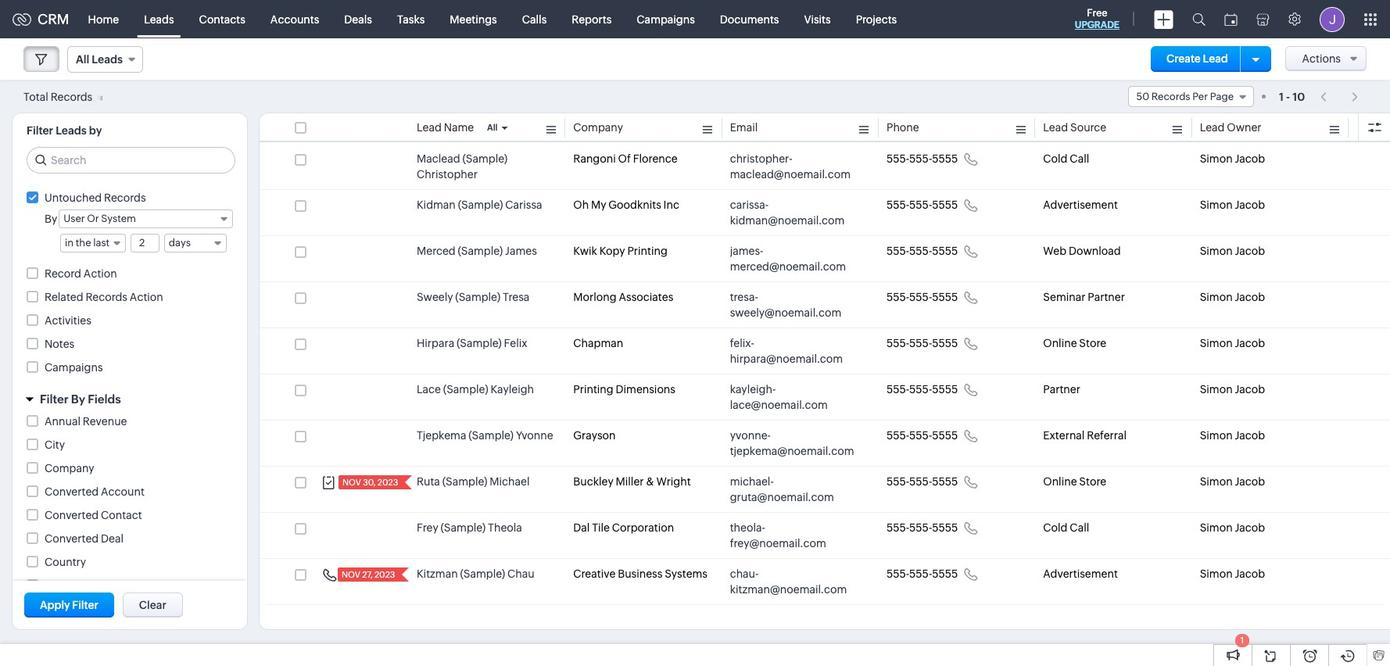 Task type: describe. For each thing, give the bounding box(es) containing it.
simon for christopher- maclead@noemail.com
[[1200, 153, 1233, 165]]

advertisement for carissa- kidman@noemail.com
[[1044, 199, 1118, 211]]

555-555-5555 for theola- frey@noemail.com
[[887, 522, 958, 534]]

total records
[[23, 90, 92, 103]]

deals
[[344, 13, 372, 25]]

external referral
[[1044, 429, 1127, 442]]

home
[[88, 13, 119, 25]]

0 vertical spatial by
[[45, 213, 57, 225]]

annual revenue
[[45, 415, 127, 428]]

country
[[45, 556, 86, 569]]

store for michael- gruta@noemail.com
[[1080, 476, 1107, 488]]

christopher
[[417, 168, 478, 181]]

records for total
[[51, 90, 92, 103]]

simon for yvonne- tjepkema@noemail.com
[[1200, 429, 1233, 442]]

tjepkema
[[417, 429, 467, 442]]

1 horizontal spatial partner
[[1088, 291, 1126, 304]]

2023 for ruta (sample) michael
[[378, 478, 398, 487]]

christopher- maclead@noemail.com
[[730, 153, 851, 181]]

kayleigh-
[[730, 383, 776, 396]]

download
[[1069, 245, 1121, 257]]

cold call for christopher- maclead@noemail.com
[[1044, 153, 1090, 165]]

5555 for james- merced@noemail.com
[[933, 245, 958, 257]]

michael
[[490, 476, 530, 488]]

of
[[618, 153, 631, 165]]

converted for converted contact
[[45, 509, 99, 522]]

nov 30, 2023
[[343, 478, 398, 487]]

yvonne- tjepkema@noemail.com link
[[730, 428, 856, 459]]

kidman (sample) carissa link
[[417, 197, 543, 213]]

records for 50
[[1152, 91, 1191, 102]]

hirpara
[[417, 337, 455, 350]]

business
[[618, 568, 663, 580]]

1 - 10
[[1280, 90, 1306, 103]]

simon for kayleigh- lace@noemail.com
[[1200, 383, 1233, 396]]

tresa- sweely@noemail.com link
[[730, 289, 856, 321]]

theola- frey@noemail.com
[[730, 522, 827, 550]]

james
[[505, 245, 537, 257]]

filter inside button
[[72, 599, 98, 612]]

5555 for tresa- sweely@noemail.com
[[933, 291, 958, 304]]

online store for felix- hirpara@noemail.com
[[1044, 337, 1107, 350]]

lead for lead owner
[[1200, 121, 1225, 134]]

in the last field
[[60, 234, 126, 253]]

yvonne- tjepkema@noemail.com
[[730, 429, 855, 458]]

corporation
[[612, 522, 674, 534]]

search image
[[1193, 13, 1206, 26]]

tresa-
[[730, 291, 759, 304]]

555-555-5555 for felix- hirpara@noemail.com
[[887, 337, 958, 350]]

visits
[[804, 13, 831, 25]]

created
[[45, 580, 85, 592]]

(sample) for theola
[[441, 522, 486, 534]]

tjepkema (sample) yvonne
[[417, 429, 554, 442]]

50
[[1137, 91, 1150, 102]]

kopy
[[600, 245, 625, 257]]

nov for kitzman
[[342, 570, 361, 580]]

dimensions
[[616, 383, 676, 396]]

555-555-5555 for yvonne- tjepkema@noemail.com
[[887, 429, 958, 442]]

simon jacob for carissa- kidman@noemail.com
[[1200, 199, 1266, 211]]

merced
[[417, 245, 456, 257]]

untouched records
[[45, 192, 146, 204]]

chapman
[[574, 337, 624, 350]]

simon jacob for yvonne- tjepkema@noemail.com
[[1200, 429, 1266, 442]]

All Leads field
[[67, 46, 143, 73]]

carissa
[[505, 199, 543, 211]]

2 horizontal spatial leads
[[144, 13, 174, 25]]

simon jacob for felix- hirpara@noemail.com
[[1200, 337, 1266, 350]]

2023 for kitzman (sample) chau
[[375, 570, 395, 580]]

merced (sample) james
[[417, 245, 537, 257]]

records for related
[[86, 291, 127, 304]]

theola- frey@noemail.com link
[[730, 520, 856, 551]]

555-555-5555 for michael- gruta@noemail.com
[[887, 476, 958, 488]]

kitzman
[[417, 568, 458, 580]]

lead owner
[[1200, 121, 1262, 134]]

felix- hirpara@noemail.com link
[[730, 336, 856, 367]]

simon jacob for chau- kitzman@noemail.com
[[1200, 568, 1266, 580]]

christopher-
[[730, 153, 793, 165]]

leads for filter leads by
[[56, 124, 87, 137]]

tasks link
[[385, 0, 438, 38]]

5555 for felix- hirpara@noemail.com
[[933, 337, 958, 350]]

by for created
[[88, 580, 100, 592]]

lead for lead source
[[1044, 121, 1069, 134]]

0 horizontal spatial printing
[[574, 383, 614, 396]]

nov 27, 2023
[[342, 570, 395, 580]]

jacob for theola- frey@noemail.com
[[1236, 522, 1266, 534]]

5555 for carissa- kidman@noemail.com
[[933, 199, 958, 211]]

filter leads by
[[27, 124, 102, 137]]

source
[[1071, 121, 1107, 134]]

5555 for chau- kitzman@noemail.com
[[933, 568, 958, 580]]

system
[[101, 213, 136, 225]]

tresa
[[503, 291, 530, 304]]

chau- kitzman@noemail.com
[[730, 568, 847, 596]]

user
[[64, 213, 85, 225]]

or
[[87, 213, 99, 225]]

christopher- maclead@noemail.com link
[[730, 151, 856, 182]]

kwik
[[574, 245, 598, 257]]

jacob for christopher- maclead@noemail.com
[[1236, 153, 1266, 165]]

reports link
[[560, 0, 624, 38]]

revenue
[[83, 415, 127, 428]]

555-555-5555 for james- merced@noemail.com
[[887, 245, 958, 257]]

free
[[1088, 7, 1108, 19]]

5555 for kayleigh- lace@noemail.com
[[933, 383, 958, 396]]

maclead
[[417, 153, 460, 165]]

simon for carissa- kidman@noemail.com
[[1200, 199, 1233, 211]]

Search text field
[[27, 148, 235, 173]]

logo image
[[13, 13, 31, 25]]

days field
[[164, 234, 227, 253]]

lace (sample) kayleigh link
[[417, 382, 534, 397]]

contact
[[101, 509, 142, 522]]

1 horizontal spatial company
[[574, 121, 623, 134]]

activities
[[45, 314, 91, 327]]

5555 for christopher- maclead@noemail.com
[[933, 153, 958, 165]]

email
[[730, 121, 758, 134]]

cold for theola- frey@noemail.com
[[1044, 522, 1068, 534]]

kidman
[[417, 199, 456, 211]]

total
[[23, 90, 48, 103]]

store for felix- hirpara@noemail.com
[[1080, 337, 1107, 350]]

filter by fields button
[[13, 386, 247, 413]]

0 vertical spatial printing
[[628, 245, 668, 257]]

contacts
[[199, 13, 246, 25]]

(sample) for felix
[[457, 337, 502, 350]]

theola
[[488, 522, 522, 534]]

ruta (sample) michael
[[417, 476, 530, 488]]

5555 for theola- frey@noemail.com
[[933, 522, 958, 534]]

michael-
[[730, 476, 774, 488]]

leads for all leads
[[92, 53, 123, 66]]

reports
[[572, 13, 612, 25]]

simon for felix- hirpara@noemail.com
[[1200, 337, 1233, 350]]

-
[[1287, 90, 1291, 103]]

leads link
[[132, 0, 187, 38]]

sweely
[[417, 291, 453, 304]]

untouched
[[45, 192, 102, 204]]



Task type: vqa. For each thing, say whether or not it's contained in the screenshot.


Task type: locate. For each thing, give the bounding box(es) containing it.
0 vertical spatial online store
[[1044, 337, 1107, 350]]

(sample) down name
[[463, 153, 508, 165]]

lead left name
[[417, 121, 442, 134]]

simon jacob for james- merced@noemail.com
[[1200, 245, 1266, 257]]

0 horizontal spatial 1
[[1241, 636, 1245, 645]]

0 horizontal spatial company
[[45, 462, 94, 475]]

1 horizontal spatial all
[[487, 123, 498, 132]]

last
[[93, 237, 110, 249]]

(sample) inside sweely (sample) tresa link
[[456, 291, 501, 304]]

partner right seminar
[[1088, 291, 1126, 304]]

advertisement for chau- kitzman@noemail.com
[[1044, 568, 1118, 580]]

0 vertical spatial advertisement
[[1044, 199, 1118, 211]]

by
[[45, 213, 57, 225], [71, 393, 85, 406], [88, 580, 100, 592]]

(sample) inside "maclead (sample) christopher"
[[463, 153, 508, 165]]

jacob for james- merced@noemail.com
[[1236, 245, 1266, 257]]

filter
[[27, 124, 53, 137], [40, 393, 69, 406], [72, 599, 98, 612]]

2 vertical spatial leads
[[56, 124, 87, 137]]

6 555-555-5555 from the top
[[887, 383, 958, 396]]

accounts
[[271, 13, 319, 25]]

kayleigh
[[491, 383, 534, 396]]

converted for converted account
[[45, 486, 99, 498]]

555-
[[887, 153, 910, 165], [910, 153, 933, 165], [887, 199, 910, 211], [910, 199, 933, 211], [887, 245, 910, 257], [910, 245, 933, 257], [887, 291, 910, 304], [910, 291, 933, 304], [887, 337, 910, 350], [910, 337, 933, 350], [887, 383, 910, 396], [910, 383, 933, 396], [887, 429, 910, 442], [910, 429, 933, 442], [887, 476, 910, 488], [910, 476, 933, 488], [887, 522, 910, 534], [910, 522, 933, 534], [887, 568, 910, 580], [910, 568, 933, 580]]

call for christopher- maclead@noemail.com
[[1070, 153, 1090, 165]]

ruta (sample) michael link
[[417, 474, 530, 490]]

3 jacob from the top
[[1236, 245, 1266, 257]]

10 simon jacob from the top
[[1200, 568, 1266, 580]]

wright
[[657, 476, 691, 488]]

(sample) for tresa
[[456, 291, 501, 304]]

6 simon jacob from the top
[[1200, 383, 1266, 396]]

1 horizontal spatial action
[[130, 291, 163, 304]]

1 for 1 - 10
[[1280, 90, 1284, 103]]

lead right create
[[1204, 52, 1229, 65]]

1 555-555-5555 from the top
[[887, 153, 958, 165]]

apply filter
[[40, 599, 98, 612]]

lead inside button
[[1204, 52, 1229, 65]]

web
[[1044, 245, 1067, 257]]

created by
[[45, 580, 100, 592]]

deal
[[101, 533, 124, 545]]

(sample) for james
[[458, 245, 503, 257]]

fields
[[88, 393, 121, 406]]

actions
[[1303, 52, 1342, 65]]

0 vertical spatial converted
[[45, 486, 99, 498]]

1 advertisement from the top
[[1044, 199, 1118, 211]]

2 cold from the top
[[1044, 522, 1068, 534]]

record
[[45, 268, 81, 280]]

0 horizontal spatial leads
[[56, 124, 87, 137]]

simon for theola- frey@noemail.com
[[1200, 522, 1233, 534]]

6 simon from the top
[[1200, 383, 1233, 396]]

printing dimensions
[[574, 383, 676, 396]]

michael- gruta@noemail.com
[[730, 476, 835, 504]]

1 simon from the top
[[1200, 153, 1233, 165]]

0 vertical spatial 1
[[1280, 90, 1284, 103]]

0 vertical spatial nov
[[343, 478, 361, 487]]

filter up annual
[[40, 393, 69, 406]]

0 vertical spatial action
[[84, 268, 117, 280]]

jacob for tresa- sweely@noemail.com
[[1236, 291, 1266, 304]]

1 vertical spatial leads
[[92, 53, 123, 66]]

printing up grayson
[[574, 383, 614, 396]]

2 jacob from the top
[[1236, 199, 1266, 211]]

campaigns down notes
[[45, 361, 103, 374]]

2 online from the top
[[1044, 476, 1078, 488]]

company down city
[[45, 462, 94, 475]]

2023 right 27,
[[375, 570, 395, 580]]

1 vertical spatial call
[[1070, 522, 1090, 534]]

4 jacob from the top
[[1236, 291, 1266, 304]]

(sample) right 'ruta' on the bottom left
[[443, 476, 488, 488]]

sweely@noemail.com
[[730, 307, 842, 319]]

by inside dropdown button
[[71, 393, 85, 406]]

lead source
[[1044, 121, 1107, 134]]

10 5555 from the top
[[933, 568, 958, 580]]

apply
[[40, 599, 70, 612]]

tresa- sweely@noemail.com
[[730, 291, 842, 319]]

5555
[[933, 153, 958, 165], [933, 199, 958, 211], [933, 245, 958, 257], [933, 291, 958, 304], [933, 337, 958, 350], [933, 383, 958, 396], [933, 429, 958, 442], [933, 476, 958, 488], [933, 522, 958, 534], [933, 568, 958, 580]]

0 horizontal spatial all
[[76, 53, 89, 66]]

(sample) left felix
[[457, 337, 502, 350]]

(sample) for kayleigh
[[443, 383, 489, 396]]

creative
[[574, 568, 616, 580]]

5 555-555-5555 from the top
[[887, 337, 958, 350]]

1 vertical spatial converted
[[45, 509, 99, 522]]

filter down the 'total'
[[27, 124, 53, 137]]

1 simon jacob from the top
[[1200, 153, 1266, 165]]

maclead (sample) christopher link
[[417, 151, 558, 182]]

chau
[[508, 568, 535, 580]]

store down seminar partner
[[1080, 337, 1107, 350]]

1 call from the top
[[1070, 153, 1090, 165]]

maclead (sample) christopher
[[417, 153, 508, 181]]

8 simon from the top
[[1200, 476, 1233, 488]]

chau-
[[730, 568, 759, 580]]

9 jacob from the top
[[1236, 522, 1266, 534]]

all for all leads
[[76, 53, 89, 66]]

filter for filter leads by
[[27, 124, 53, 137]]

10 jacob from the top
[[1236, 568, 1266, 580]]

simon
[[1200, 153, 1233, 165], [1200, 199, 1233, 211], [1200, 245, 1233, 257], [1200, 291, 1233, 304], [1200, 337, 1233, 350], [1200, 383, 1233, 396], [1200, 429, 1233, 442], [1200, 476, 1233, 488], [1200, 522, 1233, 534], [1200, 568, 1233, 580]]

5 jacob from the top
[[1236, 337, 1266, 350]]

2 horizontal spatial by
[[88, 580, 100, 592]]

10
[[1293, 90, 1306, 103]]

create lead
[[1167, 52, 1229, 65]]

2 advertisement from the top
[[1044, 568, 1118, 580]]

7 simon jacob from the top
[[1200, 429, 1266, 442]]

4 simon jacob from the top
[[1200, 291, 1266, 304]]

filter for filter by fields
[[40, 393, 69, 406]]

records left loading image
[[51, 90, 92, 103]]

call for theola- frey@noemail.com
[[1070, 522, 1090, 534]]

3 5555 from the top
[[933, 245, 958, 257]]

in the last
[[65, 237, 110, 249]]

8 5555 from the top
[[933, 476, 958, 488]]

(sample) left james
[[458, 245, 503, 257]]

simon for michael- gruta@noemail.com
[[1200, 476, 1233, 488]]

0 vertical spatial call
[[1070, 153, 1090, 165]]

(sample) left chau
[[460, 568, 505, 580]]

1 vertical spatial online store
[[1044, 476, 1107, 488]]

simon jacob for kayleigh- lace@noemail.com
[[1200, 383, 1266, 396]]

buckley miller & wright
[[574, 476, 691, 488]]

0 vertical spatial company
[[574, 121, 623, 134]]

jacob for yvonne- tjepkema@noemail.com
[[1236, 429, 1266, 442]]

2 converted from the top
[[45, 509, 99, 522]]

all for all
[[487, 123, 498, 132]]

partner up the external
[[1044, 383, 1081, 396]]

kitzman (sample) chau
[[417, 568, 535, 580]]

9 5555 from the top
[[933, 522, 958, 534]]

3 simon from the top
[[1200, 245, 1233, 257]]

tile
[[592, 522, 610, 534]]

jacob for chau- kitzman@noemail.com
[[1236, 568, 1266, 580]]

8 jacob from the top
[[1236, 476, 1266, 488]]

1 converted from the top
[[45, 486, 99, 498]]

related
[[45, 291, 83, 304]]

(sample) left yvonne
[[469, 429, 514, 442]]

1 jacob from the top
[[1236, 153, 1266, 165]]

lead for lead name
[[417, 121, 442, 134]]

online store down external referral
[[1044, 476, 1107, 488]]

maclead@noemail.com
[[730, 168, 851, 181]]

1 vertical spatial by
[[71, 393, 85, 406]]

simon jacob for theola- frey@noemail.com
[[1200, 522, 1266, 534]]

2 simon from the top
[[1200, 199, 1233, 211]]

0 vertical spatial 2023
[[378, 478, 398, 487]]

sweely (sample) tresa link
[[417, 289, 530, 305]]

4 simon from the top
[[1200, 291, 1233, 304]]

555-555-5555 for christopher- maclead@noemail.com
[[887, 153, 958, 165]]

(sample) inside frey (sample) theola link
[[441, 522, 486, 534]]

goodknits
[[609, 199, 662, 211]]

6 jacob from the top
[[1236, 383, 1266, 396]]

lead left owner
[[1200, 121, 1225, 134]]

1 vertical spatial store
[[1080, 476, 1107, 488]]

nov left 27,
[[342, 570, 361, 580]]

simon for james- merced@noemail.com
[[1200, 245, 1233, 257]]

1 horizontal spatial campaigns
[[637, 13, 695, 25]]

(sample) inside the hirpara (sample) felix link
[[457, 337, 502, 350]]

2 online store from the top
[[1044, 476, 1107, 488]]

1 horizontal spatial by
[[71, 393, 85, 406]]

2 vertical spatial filter
[[72, 599, 98, 612]]

by for filter
[[71, 393, 85, 406]]

1 vertical spatial advertisement
[[1044, 568, 1118, 580]]

0 vertical spatial store
[[1080, 337, 1107, 350]]

2023 right 30,
[[378, 478, 398, 487]]

5 simon jacob from the top
[[1200, 337, 1266, 350]]

1 vertical spatial filter
[[40, 393, 69, 406]]

1 store from the top
[[1080, 337, 1107, 350]]

associates
[[619, 291, 674, 304]]

filter inside dropdown button
[[40, 393, 69, 406]]

record action
[[45, 268, 117, 280]]

1 online store from the top
[[1044, 337, 1107, 350]]

simon for chau- kitzman@noemail.com
[[1200, 568, 1233, 580]]

0 horizontal spatial partner
[[1044, 383, 1081, 396]]

all right name
[[487, 123, 498, 132]]

1 vertical spatial online
[[1044, 476, 1078, 488]]

9 simon from the top
[[1200, 522, 1233, 534]]

1 vertical spatial 1
[[1241, 636, 1245, 645]]

5555 for yvonne- tjepkema@noemail.com
[[933, 429, 958, 442]]

2 5555 from the top
[[933, 199, 958, 211]]

rangoni of florence
[[574, 153, 678, 165]]

0 vertical spatial cold call
[[1044, 153, 1090, 165]]

by up annual revenue
[[71, 393, 85, 406]]

lead left source
[[1044, 121, 1069, 134]]

7 simon from the top
[[1200, 429, 1233, 442]]

accounts link
[[258, 0, 332, 38]]

(sample) left tresa
[[456, 291, 501, 304]]

1 horizontal spatial printing
[[628, 245, 668, 257]]

create menu image
[[1155, 10, 1174, 29]]

action
[[84, 268, 117, 280], [130, 291, 163, 304]]

navigation
[[1313, 85, 1367, 108]]

0 vertical spatial all
[[76, 53, 89, 66]]

records up the system
[[104, 192, 146, 204]]

1 for 1
[[1241, 636, 1245, 645]]

(sample) for chau
[[460, 568, 505, 580]]

1 vertical spatial cold call
[[1044, 522, 1090, 534]]

(sample) right "lace"
[[443, 383, 489, 396]]

8 simon jacob from the top
[[1200, 476, 1266, 488]]

store down external referral
[[1080, 476, 1107, 488]]

555-555-5555 for chau- kitzman@noemail.com
[[887, 568, 958, 580]]

jacob for carissa- kidman@noemail.com
[[1236, 199, 1266, 211]]

lace (sample) kayleigh
[[417, 383, 534, 396]]

calls
[[522, 13, 547, 25]]

7 5555 from the top
[[933, 429, 958, 442]]

yvonne
[[516, 429, 554, 442]]

(sample) inside ruta (sample) michael link
[[443, 476, 488, 488]]

3 555-555-5555 from the top
[[887, 245, 958, 257]]

by left user
[[45, 213, 57, 225]]

7 jacob from the top
[[1236, 429, 1266, 442]]

(sample) inside kitzman (sample) chau link
[[460, 568, 505, 580]]

2 vertical spatial by
[[88, 580, 100, 592]]

1 vertical spatial partner
[[1044, 383, 1081, 396]]

(sample) inside the merced (sample) james link
[[458, 245, 503, 257]]

2 vertical spatial converted
[[45, 533, 99, 545]]

my
[[591, 199, 607, 211]]

10 555-555-5555 from the top
[[887, 568, 958, 580]]

(sample) for yvonne
[[469, 429, 514, 442]]

felix- hirpara@noemail.com
[[730, 337, 843, 365]]

4 5555 from the top
[[933, 291, 958, 304]]

sweely (sample) tresa
[[417, 291, 530, 304]]

upgrade
[[1075, 20, 1120, 31]]

tjepkema (sample) yvonne link
[[417, 428, 554, 444]]

kidman@noemail.com
[[730, 214, 845, 227]]

account
[[101, 486, 145, 498]]

10 simon from the top
[[1200, 568, 1233, 580]]

free upgrade
[[1075, 7, 1120, 31]]

yvonne-
[[730, 429, 771, 442]]

create
[[1167, 52, 1201, 65]]

cold
[[1044, 153, 1068, 165], [1044, 522, 1068, 534]]

deals link
[[332, 0, 385, 38]]

2 cold call from the top
[[1044, 522, 1090, 534]]

0 horizontal spatial action
[[84, 268, 117, 280]]

None text field
[[131, 235, 159, 252]]

per
[[1193, 91, 1209, 102]]

company up rangoni
[[574, 121, 623, 134]]

call
[[1070, 153, 1090, 165], [1070, 522, 1090, 534]]

(sample) down maclead (sample) christopher link
[[458, 199, 503, 211]]

kidman (sample) carissa
[[417, 199, 543, 211]]

3 simon jacob from the top
[[1200, 245, 1266, 257]]

0 vertical spatial filter
[[27, 124, 53, 137]]

1 vertical spatial campaigns
[[45, 361, 103, 374]]

converted up "converted deal"
[[45, 509, 99, 522]]

chau- kitzman@noemail.com link
[[730, 566, 856, 598]]

simon jacob
[[1200, 153, 1266, 165], [1200, 199, 1266, 211], [1200, 245, 1266, 257], [1200, 291, 1266, 304], [1200, 337, 1266, 350], [1200, 383, 1266, 396], [1200, 429, 1266, 442], [1200, 476, 1266, 488], [1200, 522, 1266, 534], [1200, 568, 1266, 580]]

0 horizontal spatial by
[[45, 213, 57, 225]]

converted up the country
[[45, 533, 99, 545]]

(sample) inside tjepkema (sample) yvonne link
[[469, 429, 514, 442]]

theola-
[[730, 522, 766, 534]]

online for felix- hirpara@noemail.com
[[1044, 337, 1078, 350]]

projects link
[[844, 0, 910, 38]]

online down seminar
[[1044, 337, 1078, 350]]

profile element
[[1311, 0, 1355, 38]]

1 5555 from the top
[[933, 153, 958, 165]]

records for untouched
[[104, 192, 146, 204]]

all inside field
[[76, 53, 89, 66]]

1 vertical spatial 2023
[[375, 570, 395, 580]]

partner
[[1088, 291, 1126, 304], [1044, 383, 1081, 396]]

4 555-555-5555 from the top
[[887, 291, 958, 304]]

555-555-5555 for carissa- kidman@noemail.com
[[887, 199, 958, 211]]

merced@noemail.com
[[730, 260, 847, 273]]

city
[[45, 439, 65, 451]]

2 simon jacob from the top
[[1200, 199, 1266, 211]]

leads right home link
[[144, 13, 174, 25]]

online for michael- gruta@noemail.com
[[1044, 476, 1078, 488]]

all up 'total records'
[[76, 53, 89, 66]]

nov for ruta
[[343, 478, 361, 487]]

(sample) for christopher
[[463, 153, 508, 165]]

(sample) for carissa
[[458, 199, 503, 211]]

frey (sample) theola link
[[417, 520, 522, 536]]

50 Records Per Page field
[[1128, 86, 1255, 107]]

profile image
[[1320, 7, 1345, 32]]

row group containing maclead (sample) christopher
[[260, 144, 1391, 605]]

5555 for michael- gruta@noemail.com
[[933, 476, 958, 488]]

contacts link
[[187, 0, 258, 38]]

(sample) for michael
[[443, 476, 488, 488]]

referral
[[1087, 429, 1127, 442]]

converted up converted contact
[[45, 486, 99, 498]]

(sample)
[[463, 153, 508, 165], [458, 199, 503, 211], [458, 245, 503, 257], [456, 291, 501, 304], [457, 337, 502, 350], [443, 383, 489, 396], [469, 429, 514, 442], [443, 476, 488, 488], [441, 522, 486, 534], [460, 568, 505, 580]]

all
[[76, 53, 89, 66], [487, 123, 498, 132]]

0 vertical spatial partner
[[1088, 291, 1126, 304]]

loading image
[[95, 95, 103, 101]]

campaigns right the reports link
[[637, 13, 695, 25]]

kayleigh- lace@noemail.com
[[730, 383, 828, 411]]

1 online from the top
[[1044, 337, 1078, 350]]

records right "50"
[[1152, 91, 1191, 102]]

555-555-5555 for tresa- sweely@noemail.com
[[887, 291, 958, 304]]

1 horizontal spatial leads
[[92, 53, 123, 66]]

0 vertical spatial cold
[[1044, 153, 1068, 165]]

leads inside field
[[92, 53, 123, 66]]

leads up loading image
[[92, 53, 123, 66]]

0 vertical spatial online
[[1044, 337, 1078, 350]]

michael- gruta@noemail.com link
[[730, 474, 856, 505]]

(sample) inside kidman (sample) carissa link
[[458, 199, 503, 211]]

home link
[[76, 0, 132, 38]]

row group
[[260, 144, 1391, 605]]

search element
[[1184, 0, 1216, 38]]

9 simon jacob from the top
[[1200, 522, 1266, 534]]

7 555-555-5555 from the top
[[887, 429, 958, 442]]

cold for christopher- maclead@noemail.com
[[1044, 153, 1068, 165]]

calendar image
[[1225, 13, 1238, 25]]

9 555-555-5555 from the top
[[887, 522, 958, 534]]

simon jacob for tresa- sweely@noemail.com
[[1200, 291, 1266, 304]]

kitzman@noemail.com
[[730, 584, 847, 596]]

2 555-555-5555 from the top
[[887, 199, 958, 211]]

felix-
[[730, 337, 755, 350]]

5 5555 from the top
[[933, 337, 958, 350]]

1 horizontal spatial 1
[[1280, 90, 1284, 103]]

jacob for felix- hirpara@noemail.com
[[1236, 337, 1266, 350]]

8 555-555-5555 from the top
[[887, 476, 958, 488]]

1 vertical spatial action
[[130, 291, 163, 304]]

converted for converted deal
[[45, 533, 99, 545]]

1 vertical spatial company
[[45, 462, 94, 475]]

create menu element
[[1145, 0, 1184, 38]]

6 5555 from the top
[[933, 383, 958, 396]]

1 cold call from the top
[[1044, 153, 1090, 165]]

online store for michael- gruta@noemail.com
[[1044, 476, 1107, 488]]

5 simon from the top
[[1200, 337, 1233, 350]]

3 converted from the top
[[45, 533, 99, 545]]

simon for tresa- sweely@noemail.com
[[1200, 291, 1233, 304]]

records down 'record action'
[[86, 291, 127, 304]]

page
[[1211, 91, 1234, 102]]

campaigns inside campaigns link
[[637, 13, 695, 25]]

0 vertical spatial leads
[[144, 13, 174, 25]]

0 vertical spatial campaigns
[[637, 13, 695, 25]]

User Or System field
[[59, 210, 233, 228]]

cold call for theola- frey@noemail.com
[[1044, 522, 1090, 534]]

1 vertical spatial all
[[487, 123, 498, 132]]

annual
[[45, 415, 81, 428]]

jacob for michael- gruta@noemail.com
[[1236, 476, 1266, 488]]

advertisement
[[1044, 199, 1118, 211], [1044, 568, 1118, 580]]

hirpara@noemail.com
[[730, 353, 843, 365]]

2 call from the top
[[1070, 522, 1090, 534]]

2 store from the top
[[1080, 476, 1107, 488]]

meetings link
[[438, 0, 510, 38]]

online store down seminar partner
[[1044, 337, 1107, 350]]

1 vertical spatial nov
[[342, 570, 361, 580]]

(sample) right 'frey' at the left bottom of the page
[[441, 522, 486, 534]]

jacob for kayleigh- lace@noemail.com
[[1236, 383, 1266, 396]]

nov left 30,
[[343, 478, 361, 487]]

simon jacob for michael- gruta@noemail.com
[[1200, 476, 1266, 488]]

1 cold from the top
[[1044, 153, 1068, 165]]

records inside field
[[1152, 91, 1191, 102]]

leads left by
[[56, 124, 87, 137]]

0 horizontal spatial campaigns
[[45, 361, 103, 374]]

tjepkema@noemail.com
[[730, 445, 855, 458]]

1 vertical spatial cold
[[1044, 522, 1068, 534]]

simon jacob for christopher- maclead@noemail.com
[[1200, 153, 1266, 165]]

records
[[51, 90, 92, 103], [1152, 91, 1191, 102], [104, 192, 146, 204], [86, 291, 127, 304]]

printing right kopy
[[628, 245, 668, 257]]

online down the external
[[1044, 476, 1078, 488]]

carissa-
[[730, 199, 769, 211]]

filter down created by
[[72, 599, 98, 612]]

(sample) inside lace (sample) kayleigh 'link'
[[443, 383, 489, 396]]

1 vertical spatial printing
[[574, 383, 614, 396]]

by right created
[[88, 580, 100, 592]]

555-555-5555 for kayleigh- lace@noemail.com
[[887, 383, 958, 396]]

web download
[[1044, 245, 1121, 257]]



